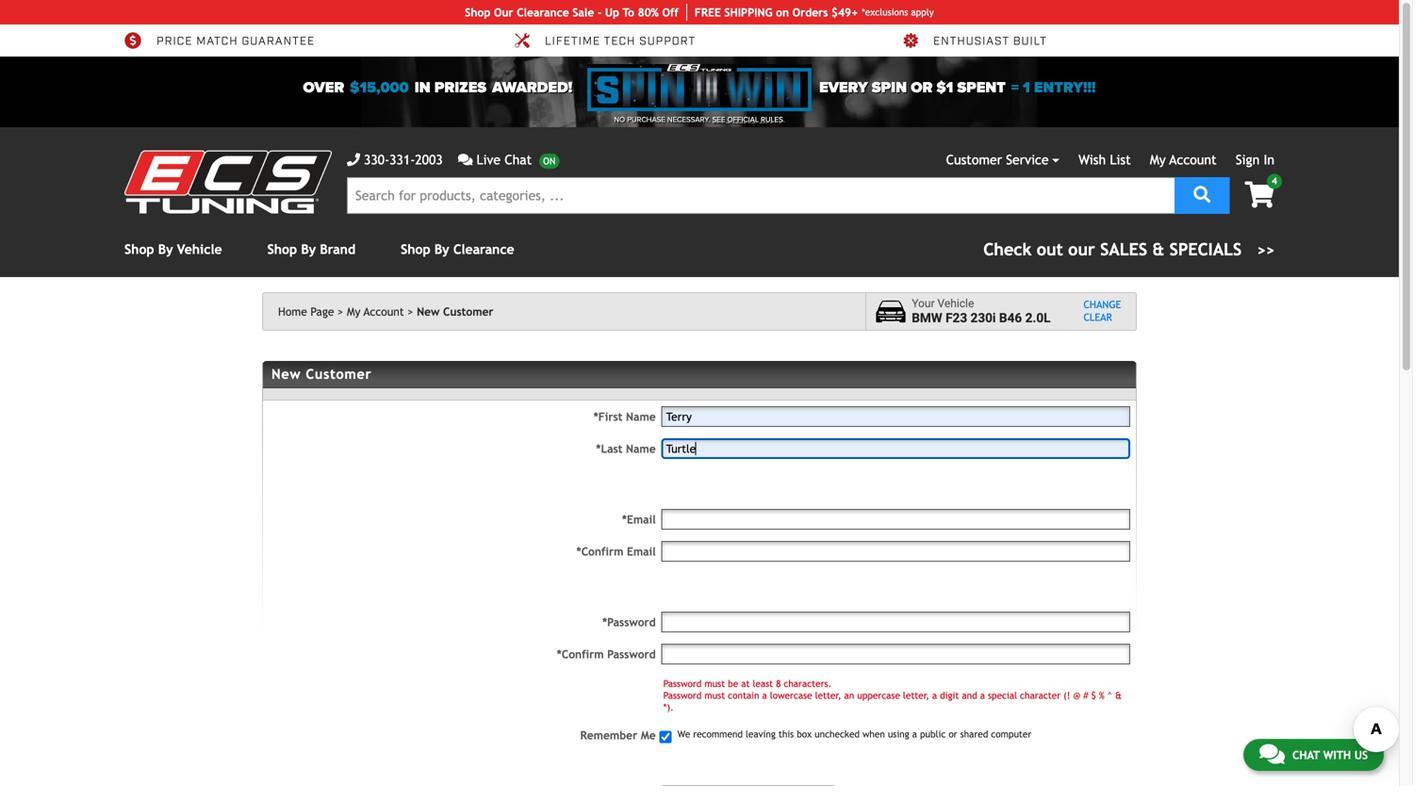 Task type: locate. For each thing, give the bounding box(es) containing it.
0 vertical spatial account
[[1170, 152, 1217, 167]]

every spin or $1 spent = 1 entry!!!
[[819, 79, 1096, 97]]

account up search "icon"
[[1170, 152, 1217, 167]]

1 horizontal spatial clearance
[[517, 6, 569, 19]]

2 vertical spatial password
[[663, 690, 702, 701]]

230i
[[971, 311, 996, 326]]

1 horizontal spatial or
[[949, 729, 958, 740]]

0 horizontal spatial or
[[911, 79, 933, 97]]

home
[[278, 305, 307, 318]]

my account link up search "icon"
[[1150, 152, 1217, 167]]

enthusiast built
[[933, 34, 1047, 49]]

my for wish list
[[1150, 152, 1166, 167]]

vehicle up f23
[[938, 297, 974, 310]]

new down home
[[272, 366, 301, 382]]

clearance
[[517, 6, 569, 19], [453, 242, 514, 257]]

box
[[797, 729, 812, 740]]

0 vertical spatial name
[[626, 410, 656, 423]]

*confirm password
[[557, 648, 656, 661]]

by down ecs tuning image
[[158, 242, 173, 257]]

live
[[477, 152, 501, 167]]

home page link
[[278, 305, 344, 318]]

by left brand
[[301, 242, 316, 257]]

computer
[[991, 729, 1032, 740]]

0 vertical spatial must
[[705, 678, 725, 689]]

1 vertical spatial *confirm
[[557, 648, 604, 661]]

sign
[[1236, 152, 1260, 167]]

my account up search "icon"
[[1150, 152, 1217, 167]]

1 vertical spatial must
[[705, 690, 725, 701]]

must left be
[[705, 678, 725, 689]]

vehicle
[[177, 242, 222, 257], [938, 297, 974, 310]]

2 horizontal spatial by
[[435, 242, 449, 257]]

1 horizontal spatial my
[[1150, 152, 1166, 167]]

price match guarantee link
[[124, 32, 315, 49]]

1 name from the top
[[626, 410, 656, 423]]

0 vertical spatial my account
[[1150, 152, 1217, 167]]

this
[[779, 729, 794, 740]]

account for list
[[1170, 152, 1217, 167]]

new down "shop by clearance"
[[417, 305, 440, 318]]

spent
[[957, 79, 1006, 97]]

#
[[1084, 690, 1089, 701]]

1 horizontal spatial my account
[[1150, 152, 1217, 167]]

ship
[[725, 6, 748, 19]]

1 vertical spatial new
[[272, 366, 301, 382]]

guarantee
[[242, 34, 315, 49]]

1 vertical spatial chat
[[1293, 749, 1320, 762]]

by
[[158, 242, 173, 257], [301, 242, 316, 257], [435, 242, 449, 257]]

& right sales
[[1153, 240, 1165, 259]]

your
[[912, 297, 935, 310]]

1 horizontal spatial chat
[[1293, 749, 1320, 762]]

0 horizontal spatial &
[[1115, 690, 1122, 701]]

leaving
[[746, 729, 776, 740]]

1 vertical spatial my account
[[347, 305, 404, 318]]

new
[[417, 305, 440, 318], [272, 366, 301, 382]]

contain
[[728, 690, 759, 701]]

0 vertical spatial my account link
[[1150, 152, 1217, 167]]

1 vertical spatial my
[[347, 305, 361, 318]]

shop by clearance link
[[401, 242, 514, 257]]

when
[[863, 729, 885, 740]]

*exclusions
[[862, 7, 908, 17]]

.
[[783, 115, 785, 124]]

clearance for our
[[517, 6, 569, 19]]

vehicle inside your vehicle bmw f23 230i b46 2.0l
[[938, 297, 974, 310]]

0 vertical spatial or
[[911, 79, 933, 97]]

by for brand
[[301, 242, 316, 257]]

shop by brand
[[267, 242, 356, 257]]

1 vertical spatial account
[[364, 305, 404, 318]]

*confirm for *confirm password
[[557, 648, 604, 661]]

1 letter, from the left
[[815, 690, 842, 701]]

*Last Name text field
[[662, 438, 1131, 459]]

0 horizontal spatial new customer
[[272, 366, 372, 382]]

a left digit
[[932, 690, 937, 701]]

1 horizontal spatial new customer
[[417, 305, 494, 318]]

None text field
[[662, 541, 1131, 562]]

my account link
[[1150, 152, 1217, 167], [347, 305, 413, 318]]

shop
[[465, 6, 491, 19], [124, 242, 154, 257], [267, 242, 297, 257], [401, 242, 431, 257]]

*confirm left email
[[577, 545, 624, 558]]

customer service button
[[946, 150, 1060, 170]]

be
[[728, 678, 738, 689]]

4 link
[[1230, 174, 1282, 210]]

*confirm email
[[577, 545, 656, 558]]

list
[[1110, 152, 1131, 167]]

0 vertical spatial new customer
[[417, 305, 494, 318]]

0 horizontal spatial account
[[364, 305, 404, 318]]

name right *first
[[626, 410, 656, 423]]

chat right live
[[505, 152, 532, 167]]

2 by from the left
[[301, 242, 316, 257]]

home page
[[278, 305, 334, 318]]

must left 'contain'
[[705, 690, 725, 701]]

search image
[[1194, 186, 1211, 203]]

1 vertical spatial customer
[[443, 305, 494, 318]]

price match guarantee
[[157, 34, 315, 49]]

account for page
[[364, 305, 404, 318]]

*Email text field
[[662, 509, 1131, 530]]

my right list
[[1150, 152, 1166, 167]]

my account for page
[[347, 305, 404, 318]]

or left $1
[[911, 79, 933, 97]]

account right page
[[364, 305, 404, 318]]

*exclusions apply link
[[862, 5, 934, 19]]

a right 'using'
[[912, 729, 917, 740]]

1 horizontal spatial my account link
[[1150, 152, 1217, 167]]

1 horizontal spatial customer
[[443, 305, 494, 318]]

customer left service
[[946, 152, 1002, 167]]

tech
[[604, 34, 636, 49]]

letter,
[[815, 690, 842, 701], [903, 690, 930, 701]]

0 vertical spatial clearance
[[517, 6, 569, 19]]

we recommend leaving this box unchecked when using a public or shared computer
[[675, 729, 1032, 740]]

&
[[1153, 240, 1165, 259], [1115, 690, 1122, 701]]

330-331-2003 link
[[347, 150, 443, 170]]

free ship ping on orders $49+ *exclusions apply
[[695, 6, 934, 19]]

0 vertical spatial customer
[[946, 152, 1002, 167]]

0 horizontal spatial clearance
[[453, 242, 514, 257]]

1 vertical spatial vehicle
[[938, 297, 974, 310]]

%
[[1099, 690, 1105, 701]]

letter, left digit
[[903, 690, 930, 701]]

1 horizontal spatial account
[[1170, 152, 1217, 167]]

Remember Me checkbox
[[660, 731, 672, 743]]

ecs tuning image
[[124, 150, 332, 214]]

my account right page
[[347, 305, 404, 318]]

0 horizontal spatial vehicle
[[177, 242, 222, 257]]

0 horizontal spatial my account link
[[347, 305, 413, 318]]

your vehicle bmw f23 230i b46 2.0l
[[912, 297, 1051, 326]]

0 horizontal spatial new
[[272, 366, 301, 382]]

every
[[819, 79, 868, 97]]

change
[[1084, 299, 1121, 311]]

comments image
[[1260, 743, 1285, 766]]

& right "^"
[[1115, 690, 1122, 701]]

customer down page
[[306, 366, 372, 382]]

@
[[1073, 690, 1081, 701]]

3 by from the left
[[435, 242, 449, 257]]

1 vertical spatial clearance
[[453, 242, 514, 257]]

1 vertical spatial &
[[1115, 690, 1122, 701]]

0 vertical spatial *confirm
[[577, 545, 624, 558]]

account
[[1170, 152, 1217, 167], [364, 305, 404, 318]]

customer down "shop by clearance"
[[443, 305, 494, 318]]

chat inside live chat link
[[505, 152, 532, 167]]

my
[[1150, 152, 1166, 167], [347, 305, 361, 318]]

customer inside popup button
[[946, 152, 1002, 167]]

change link
[[1084, 299, 1121, 312]]

0 horizontal spatial my
[[347, 305, 361, 318]]

rules
[[761, 115, 783, 124]]

my account link right page
[[347, 305, 413, 318]]

with
[[1323, 749, 1351, 762]]

1 horizontal spatial letter,
[[903, 690, 930, 701]]

2 vertical spatial customer
[[306, 366, 372, 382]]

shopping cart image
[[1245, 182, 1275, 208]]

1 horizontal spatial vehicle
[[938, 297, 974, 310]]

chat left with
[[1293, 749, 1320, 762]]

new customer down "shop by clearance"
[[417, 305, 494, 318]]

new customer down page
[[272, 366, 372, 382]]

0 horizontal spatial letter,
[[815, 690, 842, 701]]

2 name from the top
[[626, 442, 656, 455]]

shop for shop our clearance sale - up to 80% off
[[465, 6, 491, 19]]

1 vertical spatial or
[[949, 729, 958, 740]]

name right *last
[[626, 442, 656, 455]]

*password
[[602, 616, 656, 629]]

clearance right the our
[[517, 6, 569, 19]]

0 horizontal spatial by
[[158, 242, 173, 257]]

name
[[626, 410, 656, 423], [626, 442, 656, 455]]

clearance down live
[[453, 242, 514, 257]]

1 vertical spatial my account link
[[347, 305, 413, 318]]

vehicle down ecs tuning image
[[177, 242, 222, 257]]

*email
[[622, 513, 656, 526]]

1 by from the left
[[158, 242, 173, 257]]

1 vertical spatial name
[[626, 442, 656, 455]]

330-331-2003
[[364, 152, 443, 167]]

shop by vehicle link
[[124, 242, 222, 257]]

least
[[753, 678, 773, 689]]

sign in
[[1236, 152, 1275, 167]]

0 vertical spatial my
[[1150, 152, 1166, 167]]

or right public
[[949, 729, 958, 740]]

*confirm for *confirm email
[[577, 545, 624, 558]]

by down 2003
[[435, 242, 449, 257]]

0 horizontal spatial chat
[[505, 152, 532, 167]]

$15,000
[[350, 79, 409, 97]]

live chat
[[477, 152, 532, 167]]

my right page
[[347, 305, 361, 318]]

0 horizontal spatial my account
[[347, 305, 404, 318]]

letter, left an
[[815, 690, 842, 701]]

spin
[[872, 79, 907, 97]]

email
[[627, 545, 656, 558]]

0 vertical spatial new
[[417, 305, 440, 318]]

1 horizontal spatial by
[[301, 242, 316, 257]]

0 vertical spatial &
[[1153, 240, 1165, 259]]

2 horizontal spatial customer
[[946, 152, 1002, 167]]

to
[[623, 6, 635, 19]]

*confirm down *password
[[557, 648, 604, 661]]

name for *last name
[[626, 442, 656, 455]]

0 vertical spatial chat
[[505, 152, 532, 167]]



Task type: vqa. For each thing, say whether or not it's contained in the screenshot.
left by
yes



Task type: describe. For each thing, give the bounding box(es) containing it.
80%
[[638, 6, 659, 19]]

on
[[776, 6, 789, 19]]

f23
[[946, 311, 968, 326]]

special
[[988, 690, 1017, 701]]

$
[[1091, 690, 1096, 701]]

1 must from the top
[[705, 678, 725, 689]]

my account for list
[[1150, 152, 1217, 167]]

shop for shop by clearance
[[401, 242, 431, 257]]

my account link for home page
[[347, 305, 413, 318]]

our
[[494, 6, 514, 19]]

my for home page
[[347, 305, 361, 318]]

built
[[1013, 34, 1047, 49]]

1 horizontal spatial &
[[1153, 240, 1165, 259]]

lifetime tech support link
[[513, 32, 696, 49]]

$49+
[[832, 6, 858, 19]]

recommend
[[693, 729, 743, 740]]

service
[[1006, 152, 1049, 167]]

b46
[[999, 311, 1022, 326]]

entry!!!
[[1034, 79, 1096, 97]]

apply
[[911, 7, 934, 17]]

price
[[157, 34, 193, 49]]

chat inside chat with us link
[[1293, 749, 1320, 762]]

remember
[[580, 729, 638, 742]]

*last
[[596, 442, 623, 455]]

my account link for wish list
[[1150, 152, 1217, 167]]

330-
[[364, 152, 390, 167]]

an
[[844, 690, 854, 701]]

*Confirm Password password field
[[662, 644, 1131, 665]]

Search text field
[[347, 177, 1175, 214]]

match
[[196, 34, 238, 49]]

official
[[727, 115, 759, 124]]

over
[[303, 79, 344, 97]]

(!
[[1064, 690, 1071, 701]]

a right the "and"
[[980, 690, 985, 701]]

lifetime
[[545, 34, 601, 49]]

shop our clearance sale - up to 80% off
[[465, 6, 679, 19]]

purchase
[[627, 115, 666, 124]]

shop for shop by brand
[[267, 242, 297, 257]]

specials
[[1170, 240, 1242, 259]]

0 horizontal spatial customer
[[306, 366, 372, 382]]

1 vertical spatial password
[[663, 678, 702, 689]]

wish list link
[[1079, 152, 1131, 167]]

clear
[[1084, 312, 1112, 323]]

bmw
[[912, 311, 943, 326]]

unchecked
[[815, 729, 860, 740]]

0 vertical spatial vehicle
[[177, 242, 222, 257]]

in
[[415, 79, 431, 97]]

phone image
[[347, 153, 360, 166]]

character
[[1020, 690, 1061, 701]]

clear link
[[1084, 312, 1121, 324]]

no purchase necessary. see official rules .
[[614, 115, 785, 124]]

sign in link
[[1236, 152, 1275, 167]]

*last name
[[596, 442, 656, 455]]

over $15,000 in prizes
[[303, 79, 487, 97]]

wish list
[[1079, 152, 1131, 167]]

uppercase
[[857, 690, 900, 701]]

me
[[641, 729, 656, 742]]

shop for shop by vehicle
[[124, 242, 154, 257]]

*).
[[663, 702, 674, 713]]

1
[[1023, 79, 1030, 97]]

brand
[[320, 242, 356, 257]]

0 vertical spatial password
[[607, 648, 656, 661]]

customer service
[[946, 152, 1049, 167]]

shop our clearance sale - up to 80% off link
[[465, 4, 687, 21]]

using
[[888, 729, 910, 740]]

*first
[[594, 410, 623, 423]]

name for *first name
[[626, 410, 656, 423]]

comments image
[[458, 153, 473, 166]]

off
[[662, 6, 679, 19]]

remember me
[[580, 729, 656, 742]]

see official rules link
[[712, 114, 783, 125]]

wish
[[1079, 152, 1106, 167]]

ecs tuning 'spin to win' contest logo image
[[587, 64, 812, 111]]

*First Name text field
[[662, 406, 1131, 427]]

2 must from the top
[[705, 690, 725, 701]]

sales
[[1100, 240, 1148, 259]]

us
[[1355, 749, 1368, 762]]

live chat link
[[458, 150, 559, 170]]

see
[[712, 115, 725, 124]]

and
[[962, 690, 977, 701]]

by for vehicle
[[158, 242, 173, 257]]

shared
[[960, 729, 988, 740]]

sales & specials link
[[984, 237, 1275, 262]]

orders
[[793, 6, 828, 19]]

1 horizontal spatial new
[[417, 305, 440, 318]]

a down least
[[762, 690, 767, 701]]

2.0l
[[1025, 311, 1051, 326]]

enthusiast built link
[[901, 32, 1047, 49]]

chat with us link
[[1244, 739, 1384, 771]]

characters.
[[784, 678, 832, 689]]

1 vertical spatial new customer
[[272, 366, 372, 382]]

*Password password field
[[662, 612, 1131, 633]]

free
[[695, 6, 721, 19]]

2003
[[415, 152, 443, 167]]

up
[[605, 6, 619, 19]]

sales & specials
[[1100, 240, 1242, 259]]

331-
[[390, 152, 415, 167]]

password must be at least 8 characters. password must contain a lowercase letter, an uppercase letter, a digit and a special character (! @ # $ % ^ & *).
[[663, 678, 1122, 713]]

& inside password must be at least 8 characters. password must contain a lowercase letter, an uppercase letter, a digit and a special character (! @ # $ % ^ & *).
[[1115, 690, 1122, 701]]

=
[[1012, 79, 1019, 97]]

$1
[[937, 79, 954, 97]]

in
[[1264, 152, 1275, 167]]

^
[[1108, 690, 1113, 701]]

sale
[[573, 6, 594, 19]]

chat with us
[[1293, 749, 1368, 762]]

prizes
[[434, 79, 487, 97]]

clearance for by
[[453, 242, 514, 257]]

2 letter, from the left
[[903, 690, 930, 701]]

by for clearance
[[435, 242, 449, 257]]



